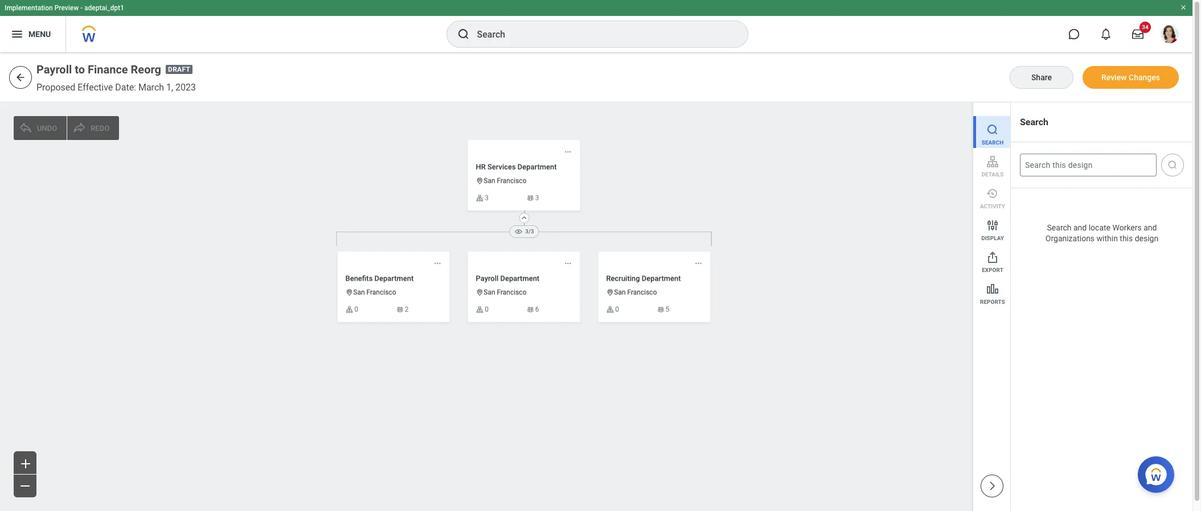 Task type: describe. For each thing, give the bounding box(es) containing it.
payroll for payroll to finance reorg
[[36, 63, 72, 76]]

menu containing search
[[973, 103, 1010, 308]]

2 and from the left
[[1144, 223, 1157, 233]]

menu
[[28, 29, 51, 39]]

minus image
[[18, 480, 32, 493]]

benefits
[[345, 274, 373, 283]]

0 for benefits department
[[354, 306, 358, 314]]

department for benefits department
[[374, 274, 414, 283]]

location image for benefits department
[[345, 289, 353, 297]]

date:
[[115, 82, 136, 93]]

san for recruiting
[[614, 289, 626, 297]]

org chart image for benefits
[[345, 306, 353, 314]]

Search Workday  search field
[[477, 22, 724, 47]]

finance
[[88, 63, 128, 76]]

workers
[[1112, 223, 1142, 233]]

changes
[[1129, 73, 1160, 82]]

org chart image for hr
[[476, 194, 484, 202]]

related actions image for hr services department
[[564, 148, 572, 156]]

display
[[981, 235, 1004, 241]]

2023
[[175, 82, 196, 93]]

locate
[[1089, 223, 1110, 233]]

francisco for payroll
[[497, 289, 526, 297]]

payroll department
[[476, 274, 539, 283]]

services
[[487, 163, 516, 171]]

implementation preview -   adeptai_dpt1
[[5, 4, 124, 12]]

6
[[535, 306, 539, 314]]

notifications large image
[[1100, 28, 1112, 40]]

activity
[[980, 203, 1005, 210]]

menu button
[[0, 16, 66, 52]]

3 for org chart icon associated with hr
[[485, 194, 489, 202]]

org chart image for payroll
[[476, 306, 484, 314]]

5
[[666, 306, 669, 314]]

related actions image for benefits department
[[434, 260, 442, 268]]

close environment banner image
[[1180, 4, 1187, 11]]

share button
[[1010, 66, 1073, 89]]

export
[[982, 267, 1003, 273]]

san for payroll
[[484, 289, 495, 297]]

search inside the search and locate workers and organizations within this design
[[1047, 223, 1071, 233]]

arrow left image
[[15, 72, 26, 83]]

justify image
[[10, 27, 24, 41]]

related actions image
[[695, 260, 702, 268]]

san francisco for payroll
[[484, 289, 526, 297]]

search image
[[456, 27, 470, 41]]

location image for payroll department
[[476, 289, 484, 297]]

1,
[[166, 82, 173, 93]]

benefits department
[[345, 274, 414, 283]]

inbox large image
[[1132, 28, 1144, 40]]

adeptai_dpt1
[[84, 4, 124, 12]]

34 button
[[1125, 22, 1151, 47]]

francisco for benefits
[[366, 289, 396, 297]]

design
[[1135, 234, 1158, 243]]

san for hr
[[484, 177, 495, 185]]

details
[[981, 171, 1004, 178]]

plus image
[[18, 457, 32, 471]]

hr services department
[[476, 163, 557, 171]]

-
[[80, 4, 83, 12]]

to
[[75, 63, 85, 76]]

34
[[1142, 24, 1148, 30]]

recruiting department
[[606, 274, 681, 283]]

review changes button
[[1083, 66, 1179, 89]]

undo button
[[14, 116, 67, 140]]

undo l image
[[19, 121, 32, 135]]

san francisco for recruiting
[[614, 289, 657, 297]]

visible image
[[514, 227, 523, 236]]

menu banner
[[0, 0, 1192, 52]]



Task type: vqa. For each thing, say whether or not it's contained in the screenshot.
x circle icon
no



Task type: locate. For each thing, give the bounding box(es) containing it.
3 contact card matrix manager image from the left
[[657, 306, 664, 314]]

0 vertical spatial search
[[1020, 117, 1048, 128]]

0 down payroll department
[[485, 306, 489, 314]]

3 down hr
[[485, 194, 489, 202]]

1 and from the left
[[1073, 223, 1087, 233]]

location image down payroll department
[[476, 289, 484, 297]]

san francisco
[[484, 177, 526, 185], [353, 289, 396, 297], [484, 289, 526, 297], [614, 289, 657, 297]]

1 horizontal spatial 3
[[535, 194, 539, 202]]

org chart image down payroll department
[[476, 306, 484, 314]]

department up 5
[[642, 274, 681, 283]]

1 location image from the left
[[345, 289, 353, 297]]

francisco for recruiting
[[627, 289, 657, 297]]

1 horizontal spatial payroll
[[476, 274, 498, 283]]

menu
[[973, 103, 1010, 308]]

search image
[[1167, 160, 1178, 171]]

2 horizontal spatial 0
[[615, 306, 619, 314]]

0 horizontal spatial location image
[[345, 289, 353, 297]]

org chart image down benefits
[[345, 306, 353, 314]]

department for payroll department
[[500, 274, 539, 283]]

and up design
[[1144, 223, 1157, 233]]

review
[[1101, 73, 1127, 82]]

and up organizations
[[1073, 223, 1087, 233]]

search and locate workers and organizations within this design
[[1045, 223, 1158, 243]]

0 down "recruiting"
[[615, 306, 619, 314]]

search
[[1020, 117, 1048, 128], [982, 140, 1004, 146], [1047, 223, 1071, 233]]

san francisco for benefits
[[353, 289, 396, 297]]

san
[[484, 177, 495, 185], [353, 289, 365, 297], [484, 289, 495, 297], [614, 289, 626, 297]]

department up 6
[[500, 274, 539, 283]]

0 for payroll department
[[485, 306, 489, 314]]

2
[[405, 306, 409, 314]]

undo r image
[[72, 121, 86, 135]]

within
[[1097, 234, 1118, 243]]

san francisco down services
[[484, 177, 526, 185]]

org chart image down "recruiting"
[[606, 306, 614, 314]]

contact card matrix manager image for benefits department
[[396, 306, 404, 314]]

0 horizontal spatial contact card matrix manager image
[[396, 306, 404, 314]]

2 contact card matrix manager image from the left
[[526, 306, 534, 314]]

san francisco down benefits department
[[353, 289, 396, 297]]

3 for contact card matrix manager icon in the left top of the page
[[535, 194, 539, 202]]

reports
[[980, 299, 1005, 305]]

2 0 from the left
[[485, 306, 489, 314]]

contact card matrix manager image for recruiting department
[[657, 306, 664, 314]]

san for benefits
[[353, 289, 365, 297]]

1 0 from the left
[[354, 306, 358, 314]]

0 horizontal spatial 3
[[485, 194, 489, 202]]

contact card matrix manager image for payroll department
[[526, 306, 534, 314]]

search down share button
[[1020, 117, 1048, 128]]

share
[[1031, 73, 1052, 82]]

0 horizontal spatial 0
[[354, 306, 358, 314]]

preview
[[54, 4, 79, 12]]

3/3
[[525, 229, 534, 235]]

francisco down hr services department
[[497, 177, 526, 185]]

location image down benefits
[[345, 289, 353, 297]]

contact card matrix manager image left 5
[[657, 306, 664, 314]]

department
[[518, 163, 557, 171], [374, 274, 414, 283], [500, 274, 539, 283], [642, 274, 681, 283]]

march
[[138, 82, 164, 93]]

1 horizontal spatial and
[[1144, 223, 1157, 233]]

contact card matrix manager image
[[396, 306, 404, 314], [526, 306, 534, 314], [657, 306, 664, 314]]

san francisco down payroll department
[[484, 289, 526, 297]]

1 3 from the left
[[485, 194, 489, 202]]

3
[[485, 194, 489, 202], [535, 194, 539, 202]]

2 location image from the left
[[476, 289, 484, 297]]

1 horizontal spatial contact card matrix manager image
[[526, 306, 534, 314]]

location image for recruiting department
[[606, 289, 614, 297]]

proposed effective date: march 1, 2023
[[36, 82, 196, 93]]

san down benefits
[[353, 289, 365, 297]]

Search this design text field
[[1020, 154, 1157, 177]]

0 horizontal spatial and
[[1073, 223, 1087, 233]]

redo button
[[67, 116, 119, 140]]

search up organizations
[[1047, 223, 1071, 233]]

1 vertical spatial payroll
[[476, 274, 498, 283]]

effective
[[78, 82, 113, 93]]

related actions image
[[564, 148, 572, 156], [434, 260, 442, 268], [564, 260, 572, 268]]

payroll for payroll department
[[476, 274, 498, 283]]

profile logan mcneil image
[[1161, 25, 1179, 46]]

0
[[354, 306, 358, 314], [485, 306, 489, 314], [615, 306, 619, 314]]

review changes
[[1101, 73, 1160, 82]]

2 3 from the left
[[535, 194, 539, 202]]

hr
[[476, 163, 486, 171]]

0 horizontal spatial payroll
[[36, 63, 72, 76]]

location image down "recruiting"
[[606, 289, 614, 297]]

undo
[[37, 124, 57, 132]]

2 horizontal spatial location image
[[606, 289, 614, 297]]

san down "recruiting"
[[614, 289, 626, 297]]

3 right contact card matrix manager icon in the left top of the page
[[535, 194, 539, 202]]

contact card matrix manager image left 6
[[526, 306, 534, 314]]

department up contact card matrix manager icon in the left top of the page
[[518, 163, 557, 171]]

2 horizontal spatial contact card matrix manager image
[[657, 306, 664, 314]]

san francisco for hr
[[484, 177, 526, 185]]

san down payroll department
[[484, 289, 495, 297]]

1 vertical spatial search
[[982, 140, 1004, 146]]

contact card matrix manager image
[[526, 194, 534, 202]]

chevron right image
[[986, 481, 997, 492]]

3 location image from the left
[[606, 289, 614, 297]]

francisco for hr
[[497, 177, 526, 185]]

francisco down the recruiting department on the right of the page
[[627, 289, 657, 297]]

san down hr
[[484, 177, 495, 185]]

francisco down benefits department
[[366, 289, 396, 297]]

contact card matrix manager image left 2
[[396, 306, 404, 314]]

org chart image down location icon
[[476, 194, 484, 202]]

related actions image for payroll department
[[564, 260, 572, 268]]

this
[[1120, 234, 1133, 243]]

implementation
[[5, 4, 53, 12]]

reorg
[[131, 63, 161, 76]]

organizations
[[1045, 234, 1095, 243]]

proposed
[[36, 82, 75, 93]]

location image
[[345, 289, 353, 297], [476, 289, 484, 297], [606, 289, 614, 297]]

org chart image
[[476, 194, 484, 202], [345, 306, 353, 314], [476, 306, 484, 314], [606, 306, 614, 314]]

chevron up small image
[[520, 214, 529, 223]]

redo
[[91, 124, 109, 132]]

payroll to finance reorg
[[36, 63, 161, 76]]

payroll
[[36, 63, 72, 76], [476, 274, 498, 283]]

francisco
[[497, 177, 526, 185], [366, 289, 396, 297], [497, 289, 526, 297], [627, 289, 657, 297]]

1 horizontal spatial location image
[[476, 289, 484, 297]]

2 vertical spatial search
[[1047, 223, 1071, 233]]

recruiting
[[606, 274, 640, 283]]

3 0 from the left
[[615, 306, 619, 314]]

0 vertical spatial payroll
[[36, 63, 72, 76]]

1 horizontal spatial 0
[[485, 306, 489, 314]]

0 down benefits
[[354, 306, 358, 314]]

1 contact card matrix manager image from the left
[[396, 306, 404, 314]]

department up 2
[[374, 274, 414, 283]]

francisco down payroll department
[[497, 289, 526, 297]]

and
[[1073, 223, 1087, 233], [1144, 223, 1157, 233]]

draft
[[168, 66, 190, 74]]

search up details
[[982, 140, 1004, 146]]

location image
[[476, 177, 484, 185]]

san francisco down the recruiting department on the right of the page
[[614, 289, 657, 297]]

0 for recruiting department
[[615, 306, 619, 314]]

department for recruiting department
[[642, 274, 681, 283]]

org chart image for recruiting
[[606, 306, 614, 314]]



